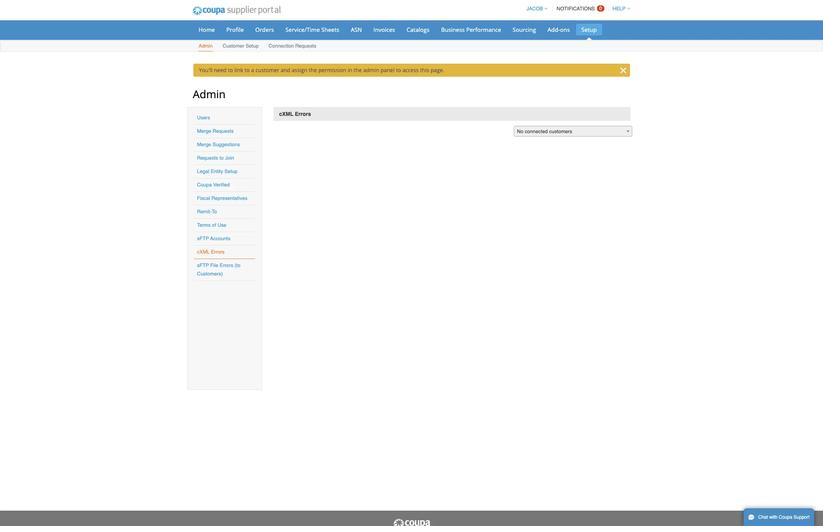 Task type: describe. For each thing, give the bounding box(es) containing it.
to left join
[[220, 155, 224, 161]]

errors inside sftp file errors (to customers)
[[220, 262, 233, 268]]

permission
[[318, 66, 346, 74]]

1 horizontal spatial coupa supplier portal image
[[392, 518, 431, 526]]

catalogs
[[407, 26, 430, 33]]

performance
[[466, 26, 501, 33]]

terms of use
[[197, 222, 226, 228]]

notifications
[[557, 6, 595, 12]]

setup link
[[576, 24, 602, 35]]

1 vertical spatial admin
[[193, 87, 226, 101]]

0 horizontal spatial setup
[[225, 168, 238, 174]]

legal entity setup
[[197, 168, 238, 174]]

1 vertical spatial setup
[[246, 43, 259, 49]]

connected
[[525, 129, 548, 134]]

accounts
[[210, 236, 231, 241]]

connection requests link
[[268, 41, 317, 51]]

join
[[225, 155, 234, 161]]

legal
[[197, 168, 209, 174]]

help link
[[609, 6, 630, 12]]

remit-to link
[[197, 209, 217, 215]]

users link
[[197, 115, 210, 120]]

and
[[281, 66, 290, 74]]

(to
[[235, 262, 240, 268]]

business performance
[[441, 26, 501, 33]]

legal entity setup link
[[197, 168, 238, 174]]

2 the from the left
[[354, 66, 362, 74]]

to right panel
[[396, 66, 401, 74]]

merge for merge requests
[[197, 128, 211, 134]]

home
[[199, 26, 215, 33]]

service/time sheets link
[[281, 24, 344, 35]]

assign
[[292, 66, 307, 74]]

profile
[[226, 26, 244, 33]]

jacob
[[526, 6, 543, 12]]

0 vertical spatial coupa
[[197, 182, 212, 188]]

service/time
[[286, 26, 320, 33]]

entity
[[211, 168, 223, 174]]

notifications 0
[[557, 5, 602, 12]]

ons
[[560, 26, 570, 33]]

1 horizontal spatial cxml
[[279, 111, 293, 117]]

invoices
[[374, 26, 395, 33]]

coupa inside button
[[779, 515, 792, 520]]

add-ons
[[548, 26, 570, 33]]

users
[[197, 115, 210, 120]]

cxml errors link
[[197, 249, 225, 255]]

catalogs link
[[402, 24, 435, 35]]

you'll
[[199, 66, 212, 74]]

coupa verified
[[197, 182, 230, 188]]

in
[[348, 66, 352, 74]]

orders
[[255, 26, 274, 33]]

asn link
[[346, 24, 367, 35]]

support
[[794, 515, 810, 520]]

terms
[[197, 222, 211, 228]]

1 vertical spatial errors
[[211, 249, 225, 255]]

to
[[212, 209, 217, 215]]

1 horizontal spatial cxml errors
[[279, 111, 311, 117]]

merge requests link
[[197, 128, 234, 134]]

service/time sheets
[[286, 26, 339, 33]]

sftp accounts link
[[197, 236, 231, 241]]

No connected customers field
[[514, 126, 632, 137]]

0
[[599, 5, 602, 11]]

fiscal representatives
[[197, 195, 248, 201]]

business
[[441, 26, 465, 33]]

1 vertical spatial cxml
[[197, 249, 210, 255]]

merge suggestions link
[[197, 142, 240, 147]]

requests for connection requests
[[295, 43, 316, 49]]

need
[[214, 66, 226, 74]]

2 vertical spatial requests
[[197, 155, 218, 161]]

page.
[[431, 66, 444, 74]]

navigation containing notifications 0
[[523, 1, 630, 16]]



Task type: vqa. For each thing, say whether or not it's contained in the screenshot.
category.
no



Task type: locate. For each thing, give the bounding box(es) containing it.
coupa verified link
[[197, 182, 230, 188]]

fiscal representatives link
[[197, 195, 248, 201]]

setup down join
[[225, 168, 238, 174]]

invoices link
[[369, 24, 400, 35]]

admin link
[[198, 41, 213, 51]]

sftp for sftp accounts
[[197, 236, 209, 241]]

cxml
[[279, 111, 293, 117], [197, 249, 210, 255]]

home link
[[194, 24, 220, 35]]

admin
[[199, 43, 213, 49], [193, 87, 226, 101]]

0 horizontal spatial cxml
[[197, 249, 210, 255]]

setup right customer
[[246, 43, 259, 49]]

requests to join
[[197, 155, 234, 161]]

fiscal
[[197, 195, 210, 201]]

2 sftp from the top
[[197, 262, 209, 268]]

terms of use link
[[197, 222, 226, 228]]

sftp accounts
[[197, 236, 231, 241]]

sftp file errors (to customers) link
[[197, 262, 240, 277]]

help
[[613, 6, 626, 12]]

the
[[309, 66, 317, 74], [354, 66, 362, 74]]

business performance link
[[436, 24, 506, 35]]

to left link at left top
[[228, 66, 233, 74]]

profile link
[[221, 24, 249, 35]]

coupa
[[197, 182, 212, 188], [779, 515, 792, 520]]

customers
[[549, 129, 572, 134]]

coupa up the fiscal
[[197, 182, 212, 188]]

admin
[[363, 66, 379, 74]]

0 horizontal spatial coupa supplier portal image
[[187, 1, 286, 20]]

2 horizontal spatial setup
[[581, 26, 597, 33]]

of
[[212, 222, 216, 228]]

representatives
[[211, 195, 248, 201]]

2 vertical spatial errors
[[220, 262, 233, 268]]

0 horizontal spatial cxml errors
[[197, 249, 225, 255]]

no
[[517, 129, 523, 134]]

1 horizontal spatial setup
[[246, 43, 259, 49]]

admin down home link
[[199, 43, 213, 49]]

file
[[210, 262, 218, 268]]

2 merge from the top
[[197, 142, 211, 147]]

customer setup link
[[222, 41, 259, 51]]

setup down the notifications 0
[[581, 26, 597, 33]]

orders link
[[250, 24, 279, 35]]

requests up legal
[[197, 155, 218, 161]]

1 merge from the top
[[197, 128, 211, 134]]

you'll need to link to a customer and assign the permission in the admin panel to access this page.
[[199, 66, 444, 74]]

no connected customers
[[517, 129, 572, 134]]

add-ons link
[[543, 24, 575, 35]]

chat with coupa support button
[[744, 508, 814, 526]]

merge down the merge requests link
[[197, 142, 211, 147]]

1 vertical spatial requests
[[213, 128, 234, 134]]

admin down you'll
[[193, 87, 226, 101]]

2 vertical spatial setup
[[225, 168, 238, 174]]

No connected customers text field
[[514, 126, 632, 137]]

chat
[[758, 515, 768, 520]]

0 vertical spatial admin
[[199, 43, 213, 49]]

1 vertical spatial cxml errors
[[197, 249, 225, 255]]

sourcing link
[[508, 24, 541, 35]]

verified
[[213, 182, 230, 188]]

the right in
[[354, 66, 362, 74]]

coupa right with
[[779, 515, 792, 520]]

0 vertical spatial sftp
[[197, 236, 209, 241]]

1 vertical spatial merge
[[197, 142, 211, 147]]

0 vertical spatial requests
[[295, 43, 316, 49]]

customer
[[223, 43, 244, 49]]

sourcing
[[513, 26, 536, 33]]

1 vertical spatial coupa
[[779, 515, 792, 520]]

connection
[[269, 43, 294, 49]]

0 horizontal spatial coupa
[[197, 182, 212, 188]]

merge down users
[[197, 128, 211, 134]]

asn
[[351, 26, 362, 33]]

0 vertical spatial coupa supplier portal image
[[187, 1, 286, 20]]

navigation
[[523, 1, 630, 16]]

use
[[218, 222, 226, 228]]

panel
[[381, 66, 395, 74]]

remit-to
[[197, 209, 217, 215]]

with
[[769, 515, 778, 520]]

this
[[420, 66, 429, 74]]

setup
[[581, 26, 597, 33], [246, 43, 259, 49], [225, 168, 238, 174]]

merge
[[197, 128, 211, 134], [197, 142, 211, 147]]

add-
[[548, 26, 560, 33]]

1 vertical spatial sftp
[[197, 262, 209, 268]]

1 vertical spatial coupa supplier portal image
[[392, 518, 431, 526]]

sheets
[[321, 26, 339, 33]]

merge suggestions
[[197, 142, 240, 147]]

requests down service/time
[[295, 43, 316, 49]]

to left a
[[245, 66, 250, 74]]

connection requests
[[269, 43, 316, 49]]

sftp
[[197, 236, 209, 241], [197, 262, 209, 268]]

merge for merge suggestions
[[197, 142, 211, 147]]

customers)
[[197, 271, 223, 277]]

1 horizontal spatial the
[[354, 66, 362, 74]]

requests
[[295, 43, 316, 49], [213, 128, 234, 134], [197, 155, 218, 161]]

1 sftp from the top
[[197, 236, 209, 241]]

coupa supplier portal image
[[187, 1, 286, 20], [392, 518, 431, 526]]

sftp down terms
[[197, 236, 209, 241]]

cxml errors
[[279, 111, 311, 117], [197, 249, 225, 255]]

0 vertical spatial errors
[[295, 111, 311, 117]]

customer
[[256, 66, 279, 74]]

chat with coupa support
[[758, 515, 810, 520]]

0 vertical spatial setup
[[581, 26, 597, 33]]

merge requests
[[197, 128, 234, 134]]

requests for merge requests
[[213, 128, 234, 134]]

0 vertical spatial merge
[[197, 128, 211, 134]]

0 horizontal spatial the
[[309, 66, 317, 74]]

sftp inside sftp file errors (to customers)
[[197, 262, 209, 268]]

sftp file errors (to customers)
[[197, 262, 240, 277]]

0 vertical spatial cxml
[[279, 111, 293, 117]]

sftp for sftp file errors (to customers)
[[197, 262, 209, 268]]

1 horizontal spatial coupa
[[779, 515, 792, 520]]

1 the from the left
[[309, 66, 317, 74]]

the right assign
[[309, 66, 317, 74]]

sftp up customers)
[[197, 262, 209, 268]]

requests up suggestions
[[213, 128, 234, 134]]

jacob link
[[523, 6, 548, 12]]

a
[[251, 66, 254, 74]]

errors
[[295, 111, 311, 117], [211, 249, 225, 255], [220, 262, 233, 268]]

link
[[234, 66, 243, 74]]

remit-
[[197, 209, 212, 215]]

0 vertical spatial cxml errors
[[279, 111, 311, 117]]

requests to join link
[[197, 155, 234, 161]]

suggestions
[[213, 142, 240, 147]]



